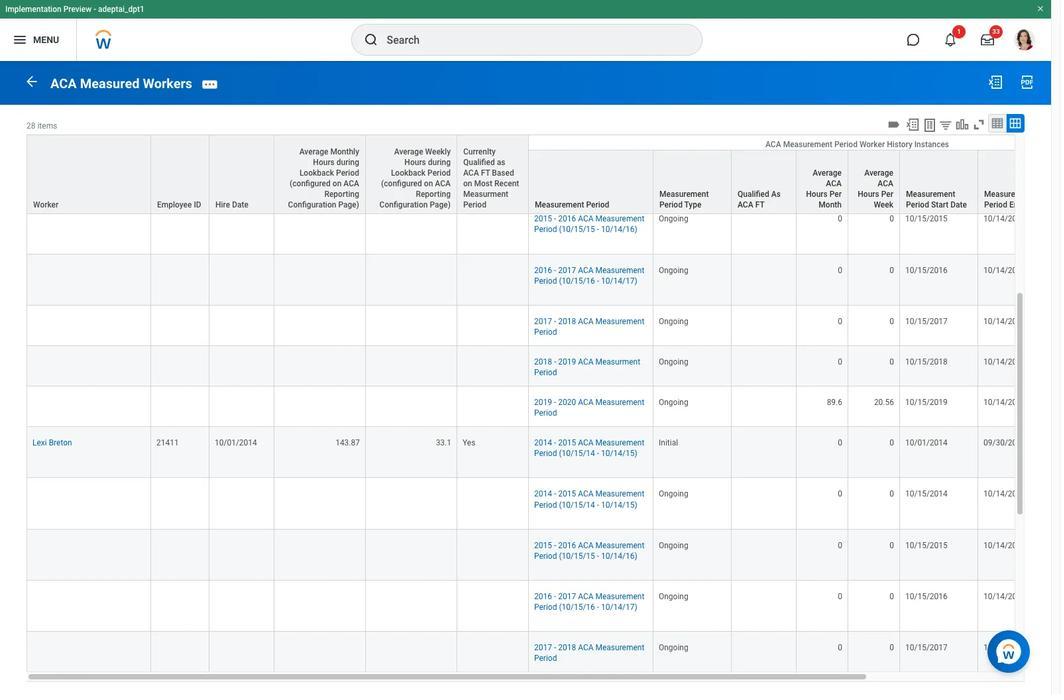 Task type: describe. For each thing, give the bounding box(es) containing it.
export to worksheets image
[[922, 117, 938, 133]]

2016 - 2017 aca measurement period (10/15/16 - 10/14/17) for 2016 - 2017 aca measurement period (10/15/16 - 10/14/17) link corresponding to ninth row from the bottom
[[534, 266, 645, 286]]

items
[[37, 121, 57, 130]]

average monthly hours during lookback period (configured on aca reporting configuration page)
[[288, 147, 359, 209]]

1 2017 - 2018 aca measurement period link from the top
[[534, 314, 645, 337]]

worker inside worker popup button
[[33, 200, 59, 209]]

1
[[958, 28, 961, 35]]

average aca hours per week button
[[849, 150, 900, 213]]

as
[[497, 158, 506, 167]]

fullscreen image
[[972, 117, 987, 132]]

hire
[[216, 200, 230, 209]]

10/14/2018 for 1st 2017 - 2018 aca measurement period link from the top of the aca measured workers main content
[[984, 317, 1026, 326]]

during for weekly
[[428, 158, 451, 167]]

average aca hours per month
[[807, 168, 842, 209]]

ongoing for seventh row
[[659, 317, 689, 326]]

2016 - 2017 aca measurement period (10/15/16 - 10/14/17) link for second row from the bottom of the aca measured workers main content
[[534, 589, 645, 612]]

configuration for average weekly hours during lookback period (configured on aca reporting configuration page)
[[380, 200, 428, 209]]

search image
[[363, 32, 379, 48]]

adeptai_dpt1
[[98, 5, 144, 14]]

12 row from the top
[[27, 530, 1062, 581]]

preview
[[63, 5, 92, 14]]

2016 - 2017 aca measurement period (10/15/16 - 10/14/17) link for ninth row from the bottom
[[534, 263, 645, 286]]

1 10/15/2016 from the top
[[906, 266, 948, 275]]

33 button
[[973, 25, 1003, 54]]

10/15/2015 for 3rd row from the bottom
[[906, 541, 948, 550]]

configuration for average monthly hours during lookback period (configured on aca reporting configuration page)
[[288, 200, 336, 209]]

reporting for average monthly hours during lookback period (configured on aca reporting configuration page)
[[325, 190, 359, 199]]

lexi breton
[[32, 438, 72, 448]]

143.87
[[336, 438, 360, 448]]

- inside menu banner
[[94, 5, 96, 14]]

average aca hours per week
[[858, 168, 894, 209]]

2014 for second the 2014 - 2015 aca measurement period (10/15/14 - 10/14/15) link from the bottom of the aca measured workers main content
[[534, 438, 552, 448]]

based
[[492, 168, 514, 178]]

notifications large image
[[944, 33, 958, 46]]

aca inside currenlty qualified as aca ft based on most recent measurment period
[[464, 168, 479, 178]]

10/14/2019
[[984, 357, 1026, 367]]

10/14/2020
[[984, 398, 1026, 407]]

hire date button
[[210, 135, 274, 213]]

10/14/15) for second the 2014 - 2015 aca measurement period (10/15/14 - 10/14/15) link from the bottom of the aca measured workers main content
[[601, 449, 638, 458]]

qualified inside currenlty qualified as aca ft based on most recent measurment period
[[464, 158, 495, 167]]

recent
[[495, 179, 519, 188]]

89.6
[[827, 398, 843, 407]]

measurement inside 'measurement period end date'
[[985, 190, 1034, 199]]

aca inside qualified as aca ft
[[738, 200, 754, 209]]

10/14/17) for 2016 - 2017 aca measurement period (10/15/16 - 10/14/17) link corresponding to second row from the bottom of the aca measured workers main content
[[601, 603, 638, 612]]

table image
[[991, 117, 1005, 130]]

measurment inside currenlty qualified as aca ft based on most recent measurment period
[[464, 190, 509, 199]]

aca measurement period worker history instances
[[766, 140, 950, 149]]

ongoing for second row from the bottom of the aca measured workers main content
[[659, 592, 689, 601]]

measurement period start date
[[906, 190, 967, 209]]

yes
[[463, 438, 476, 448]]

(configured for average monthly hours during lookback period (configured on aca reporting configuration page)
[[290, 179, 331, 188]]

monthly
[[331, 147, 359, 156]]

breton
[[49, 438, 72, 448]]

2 10/15/2016 from the top
[[906, 592, 948, 601]]

2016 - 2017 aca measurement period (10/15/16 - 10/14/17) for 2016 - 2017 aca measurement period (10/15/16 - 10/14/17) link corresponding to second row from the bottom of the aca measured workers main content
[[534, 592, 645, 612]]

page) for average weekly hours during lookback period (configured on aca reporting configuration page)
[[430, 200, 451, 209]]

measurement period end date button
[[979, 150, 1056, 213]]

average weekly hours during lookback period (configured on aca reporting configuration page) column header
[[366, 134, 458, 215]]

6 row from the top
[[27, 254, 1062, 306]]

employee id button
[[151, 135, 209, 213]]

expand table image
[[1009, 117, 1022, 130]]

implementation preview -   adeptai_dpt1
[[5, 5, 144, 14]]

qualified inside qualified as aca ft
[[738, 190, 770, 199]]

5 row from the top
[[27, 203, 1062, 254]]

10/15/2014
[[906, 490, 948, 499]]

currenlty qualified as aca ft based on most recent measurment period
[[464, 147, 519, 209]]

row containing lexi breton
[[27, 427, 1062, 478]]

toolbar inside aca measured workers main content
[[885, 114, 1025, 134]]

(10/15/15 for 2015 - 2016 aca measurement period (10/15/15 - 10/14/16) link for 3rd row from the bottom
[[559, 552, 595, 561]]

2017 - 2018 aca measurement period for 1st 2017 - 2018 aca measurement period link from the top of the aca measured workers main content
[[534, 317, 645, 337]]

33.1
[[436, 438, 452, 448]]

(configured for average weekly hours during lookback period (configured on aca reporting configuration page)
[[381, 179, 422, 188]]

as
[[772, 190, 781, 199]]

10/14/15) for first the 2014 - 2015 aca measurement period (10/15/14 - 10/14/15) link from the bottom of the aca measured workers main content
[[601, 500, 638, 510]]

row containing 2018 - 2019 aca measurment period
[[27, 346, 1062, 387]]

average monthly hours during lookback period (configured on aca reporting configuration page) button
[[275, 135, 365, 213]]

instances
[[915, 140, 950, 149]]

worker button
[[27, 135, 151, 213]]

measurment inside 2018 - 2019 aca measurment period
[[596, 357, 641, 367]]

21411
[[156, 438, 179, 448]]

lexi
[[32, 438, 47, 448]]

2018 inside 2018 - 2019 aca measurment period
[[534, 357, 552, 367]]

2 10/01/2014 from the left
[[906, 438, 948, 448]]

id
[[194, 200, 201, 209]]

weekly
[[425, 147, 451, 156]]

reporting for average weekly hours during lookback period (configured on aca reporting configuration page)
[[416, 190, 451, 199]]

measurement period end date
[[985, 190, 1042, 209]]

28 items
[[27, 121, 57, 130]]

2014 - 2015 aca measurement period (10/15/14 - 10/14/15) for first the 2014 - 2015 aca measurement period (10/15/14 - 10/14/15) link from the bottom of the aca measured workers main content
[[534, 490, 645, 510]]

measurement period button
[[529, 150, 653, 213]]

hire date
[[216, 200, 249, 209]]

average weekly hours during lookback period (configured on aca reporting configuration page) button
[[366, 135, 457, 213]]

aca inside 2018 - 2019 aca measurment period
[[578, 357, 594, 367]]

close environment banner image
[[1037, 5, 1045, 13]]

on inside currenlty qualified as aca ft based on most recent measurment period
[[464, 179, 472, 188]]

measurement period start date button
[[900, 150, 978, 213]]

(10/15/14 for first the 2014 - 2015 aca measurement period (10/15/14 - 10/14/15) link from the bottom of the aca measured workers main content
[[559, 500, 595, 510]]

period inside the 2019 - 2020 aca measurement period
[[534, 409, 557, 418]]

average for average monthly hours during lookback period (configured on aca reporting configuration page)
[[300, 147, 329, 156]]

average aca hours per month button
[[797, 150, 848, 213]]

2014 - 2015 aca measurement period (10/15/14 - 10/14/15) for second the 2014 - 2015 aca measurement period (10/15/14 - 10/14/15) link from the bottom of the aca measured workers main content
[[534, 438, 645, 458]]

ongoing for row containing 2019 - 2020 aca measurement period
[[659, 398, 689, 407]]

end
[[1010, 200, 1023, 209]]

measurement period type
[[660, 190, 709, 209]]

menu banner
[[0, 0, 1052, 61]]

measurement period
[[535, 200, 610, 209]]

type
[[685, 200, 702, 209]]

profile logan mcneil image
[[1015, 29, 1036, 53]]

measurement inside the 2019 - 2020 aca measurement period
[[596, 398, 645, 407]]

2019 inside the 2019 - 2020 aca measurement period
[[534, 398, 552, 407]]

10/14/2016 for 3rd row from the bottom
[[984, 541, 1026, 550]]

employee id
[[157, 200, 201, 209]]

average for average aca hours per week
[[865, 168, 894, 178]]

hours for average monthly hours during lookback period (configured on aca reporting configuration page)
[[313, 158, 335, 167]]

aca inside average aca hours per month
[[826, 179, 842, 188]]

select to filter grid data image
[[939, 118, 954, 132]]

10/14/2017 for second row from the bottom of the aca measured workers main content
[[984, 592, 1026, 601]]

14 row from the top
[[27, 632, 1062, 673]]

employee
[[157, 200, 192, 209]]

1 row from the top
[[27, 101, 1062, 152]]

2015 - 2016 aca measurement period (10/15/15 - 10/14/16) for 2015 - 2016 aca measurement period (10/15/15 - 10/14/16) link for 3rd row from the bottom
[[534, 541, 645, 561]]

28
[[27, 121, 35, 130]]

10/14/17) for 2016 - 2017 aca measurement period (10/15/16 - 10/14/17) link corresponding to ninth row from the bottom
[[601, 276, 638, 286]]

start
[[932, 200, 949, 209]]

2018 for 1st 2017 - 2018 aca measurement period link from the bottom of the aca measured workers main content
[[558, 643, 576, 653]]

10/15/2018
[[906, 357, 948, 367]]

period inside measurement period start date
[[906, 200, 930, 209]]

1 10/01/2014 from the left
[[215, 438, 257, 448]]

employee id column header
[[151, 134, 210, 215]]

1 2014 - 2015 aca measurement period (10/15/14 - 10/14/15) link from the top
[[534, 436, 645, 458]]

2018 for 1st 2017 - 2018 aca measurement period link from the top of the aca measured workers main content
[[558, 317, 576, 326]]

10/14/2015 for row containing 0
[[984, 163, 1026, 172]]

row containing 0
[[27, 152, 1062, 203]]

2015 - 2016 aca measurement period (10/15/15 - 10/14/16) for 5th row from the top's 2015 - 2016 aca measurement period (10/15/15 - 10/14/16) link
[[534, 214, 645, 234]]

ongoing for ninth row from the bottom
[[659, 266, 689, 275]]

10/14/2017 for ninth row from the bottom
[[984, 266, 1026, 275]]

during for monthly
[[337, 158, 359, 167]]

page) for average monthly hours during lookback period (configured on aca reporting configuration page)
[[338, 200, 359, 209]]

measurement inside measurement period start date
[[906, 190, 956, 199]]

workers
[[143, 75, 192, 91]]

date for measurement period end date
[[1025, 200, 1042, 209]]

lookback for monthly
[[300, 168, 334, 178]]

2 2017 - 2018 aca measurement period link from the top
[[534, 641, 645, 663]]

per for month
[[830, 190, 842, 199]]

measured
[[80, 75, 140, 91]]



Task type: vqa. For each thing, say whether or not it's contained in the screenshot.
Period
yes



Task type: locate. For each thing, give the bounding box(es) containing it.
aca inside the 2019 - 2020 aca measurement period
[[578, 398, 594, 407]]

qualified
[[464, 158, 495, 167], [738, 190, 770, 199]]

1 vertical spatial 10/15/2017
[[906, 643, 948, 653]]

reporting inside average monthly hours during lookback period (configured on aca reporting configuration page)
[[325, 190, 359, 199]]

configuration inside average monthly hours during lookback period (configured on aca reporting configuration page)
[[288, 200, 336, 209]]

0 horizontal spatial page)
[[338, 200, 359, 209]]

2 2014 - 2015 aca measurement period (10/15/14 - 10/14/15) from the top
[[534, 490, 645, 510]]

configuration down monthly
[[288, 200, 336, 209]]

on down monthly
[[333, 179, 342, 188]]

aca inside average aca hours per week
[[878, 179, 894, 188]]

aca inside average weekly hours during lookback period (configured on aca reporting configuration page)
[[435, 179, 451, 188]]

1 vertical spatial measurment
[[596, 357, 641, 367]]

2014
[[534, 438, 552, 448], [534, 490, 552, 499]]

10/14/16) for 2015 - 2016 aca measurement period (10/15/15 - 10/14/16) link for 3rd row from the bottom
[[601, 552, 638, 561]]

during inside average weekly hours during lookback period (configured on aca reporting configuration page)
[[428, 158, 451, 167]]

hours
[[313, 158, 335, 167], [405, 158, 426, 167], [807, 190, 828, 199], [858, 190, 880, 199]]

reporting inside average weekly hours during lookback period (configured on aca reporting configuration page)
[[416, 190, 451, 199]]

lookback down monthly
[[300, 168, 334, 178]]

lexi breton link
[[32, 436, 72, 448]]

2019 left 2020
[[534, 398, 552, 407]]

cell
[[27, 101, 151, 152], [151, 101, 210, 152], [210, 101, 275, 152], [275, 101, 366, 152], [366, 101, 458, 152], [458, 101, 529, 152], [654, 101, 732, 152], [732, 101, 797, 152], [797, 101, 849, 152], [849, 101, 900, 152], [900, 101, 979, 152], [979, 101, 1057, 152], [27, 152, 151, 203], [151, 152, 210, 203], [210, 152, 275, 203], [275, 152, 366, 203], [366, 152, 458, 203], [458, 152, 529, 203], [529, 152, 654, 203], [654, 152, 732, 203], [732, 152, 797, 203], [900, 152, 979, 203], [27, 203, 151, 254], [151, 203, 210, 254], [210, 203, 275, 254], [275, 203, 366, 254], [366, 203, 458, 254], [458, 203, 529, 254], [732, 203, 797, 254], [27, 254, 151, 306], [151, 254, 210, 306], [210, 254, 275, 306], [275, 254, 366, 306], [366, 254, 458, 306], [458, 254, 529, 306], [732, 254, 797, 306], [27, 306, 151, 346], [151, 306, 210, 346], [210, 306, 275, 346], [275, 306, 366, 346], [366, 306, 458, 346], [458, 306, 529, 346], [732, 306, 797, 346], [27, 346, 151, 387], [151, 346, 210, 387], [210, 346, 275, 387], [275, 346, 366, 387], [366, 346, 458, 387], [458, 346, 529, 387], [732, 346, 797, 387], [27, 387, 151, 427], [151, 387, 210, 427], [210, 387, 275, 427], [275, 387, 366, 427], [366, 387, 458, 427], [458, 387, 529, 427], [732, 387, 797, 427], [732, 427, 797, 478], [27, 478, 151, 530], [151, 478, 210, 530], [210, 478, 275, 530], [275, 478, 366, 530], [366, 478, 458, 530], [458, 478, 529, 530], [732, 478, 797, 530], [27, 530, 151, 581], [151, 530, 210, 581], [210, 530, 275, 581], [275, 530, 366, 581], [366, 530, 458, 581], [458, 530, 529, 581], [732, 530, 797, 581], [27, 581, 151, 632], [151, 581, 210, 632], [210, 581, 275, 632], [275, 581, 366, 632], [366, 581, 458, 632], [458, 581, 529, 632], [732, 581, 797, 632], [27, 632, 151, 673], [151, 632, 210, 673], [210, 632, 275, 673], [275, 632, 366, 673], [366, 632, 458, 673], [458, 632, 529, 673], [732, 632, 797, 673]]

0 horizontal spatial reporting
[[325, 190, 359, 199]]

4 ongoing from the top
[[659, 357, 689, 367]]

1 2017 - 2018 aca measurement period from the top
[[534, 317, 645, 337]]

0 vertical spatial 2016 - 2017 aca measurement period (10/15/16 - 10/14/17)
[[534, 266, 645, 286]]

- inside 2018 - 2019 aca measurment period
[[554, 357, 556, 367]]

worker column header
[[27, 134, 151, 215]]

1 vertical spatial 10/15/2016
[[906, 592, 948, 601]]

1 configuration from the left
[[288, 200, 336, 209]]

2 2014 - 2015 aca measurement period (10/15/14 - 10/14/15) link from the top
[[534, 487, 645, 510]]

qualified left as
[[738, 190, 770, 199]]

worker inside aca measurement period worker history instances popup button
[[860, 140, 885, 149]]

0 horizontal spatial per
[[830, 190, 842, 199]]

row containing aca measurement period worker history instances
[[27, 134, 1062, 215]]

0 horizontal spatial date
[[232, 200, 249, 209]]

10/14/2015 down 09/30/2015
[[984, 490, 1026, 499]]

aca measured workers
[[50, 75, 192, 91]]

1 2014 from the top
[[534, 438, 552, 448]]

average inside average weekly hours during lookback period (configured on aca reporting configuration page)
[[394, 147, 423, 156]]

2 horizontal spatial date
[[1025, 200, 1042, 209]]

Search Workday  search field
[[387, 25, 675, 54]]

0 horizontal spatial ft
[[481, 168, 490, 178]]

configuration
[[288, 200, 336, 209], [380, 200, 428, 209]]

2017 - 2018 aca measurement period for 1st 2017 - 2018 aca measurement period link from the bottom of the aca measured workers main content
[[534, 643, 645, 663]]

per
[[830, 190, 842, 199], [882, 190, 894, 199]]

1 vertical spatial 10/15/2015
[[906, 541, 948, 550]]

2020
[[558, 398, 576, 407]]

hours down weekly
[[405, 158, 426, 167]]

ongoing for 3rd row from the bottom
[[659, 541, 689, 550]]

10/15/2015
[[906, 214, 948, 224], [906, 541, 948, 550]]

average up the month
[[813, 168, 842, 178]]

0 horizontal spatial on
[[333, 179, 342, 188]]

1 date from the left
[[232, 200, 249, 209]]

1 vertical spatial 2014
[[534, 490, 552, 499]]

toolbar
[[885, 114, 1025, 134]]

10/14/2018 for 1st 2017 - 2018 aca measurement period link from the bottom of the aca measured workers main content
[[984, 643, 1026, 653]]

0 vertical spatial 10/14/2018
[[984, 317, 1026, 326]]

1 horizontal spatial date
[[951, 200, 967, 209]]

2 (10/15/16 from the top
[[559, 603, 595, 612]]

lookback inside average weekly hours during lookback period (configured on aca reporting configuration page)
[[391, 168, 426, 178]]

1 on from the left
[[333, 179, 342, 188]]

hours down monthly
[[313, 158, 335, 167]]

0 horizontal spatial configuration
[[288, 200, 336, 209]]

2 2017 - 2018 aca measurement period from the top
[[534, 643, 645, 663]]

2 (10/15/14 from the top
[[559, 500, 595, 510]]

1 horizontal spatial worker
[[860, 140, 885, 149]]

2015 - 2016 aca measurement period (10/15/15 - 10/14/16) link
[[534, 212, 645, 234], [534, 538, 645, 561]]

2019 inside 2018 - 2019 aca measurment period
[[558, 357, 576, 367]]

0 vertical spatial 2015 - 2016 aca measurement period (10/15/15 - 10/14/16)
[[534, 214, 645, 234]]

aca
[[50, 75, 77, 91], [766, 140, 782, 149], [464, 168, 479, 178], [344, 179, 359, 188], [435, 179, 451, 188], [826, 179, 842, 188], [878, 179, 894, 188], [738, 200, 754, 209], [578, 214, 594, 224], [578, 266, 594, 275], [578, 317, 594, 326], [578, 357, 594, 367], [578, 398, 594, 407], [578, 438, 594, 448], [578, 490, 594, 499], [578, 541, 594, 550], [578, 592, 594, 601], [578, 643, 594, 653]]

2 10/14/2018 from the top
[[984, 643, 1026, 653]]

0 vertical spatial 10/15/2015
[[906, 214, 948, 224]]

10/14/2016 for 5th row from the top
[[984, 214, 1026, 224]]

reporting
[[325, 190, 359, 199], [416, 190, 451, 199]]

hours for average aca hours per month
[[807, 190, 828, 199]]

0 vertical spatial 10/15/2017
[[906, 317, 948, 326]]

aca measured workers link
[[50, 75, 192, 91]]

period inside measurement period type
[[660, 200, 683, 209]]

2 10/15/2015 from the top
[[906, 541, 948, 550]]

5 ongoing from the top
[[659, 398, 689, 407]]

10/14/2015
[[984, 163, 1026, 172], [984, 490, 1026, 499]]

2 2015 - 2016 aca measurement period (10/15/15 - 10/14/16) link from the top
[[534, 538, 645, 561]]

2019 - 2020 aca measurement period link
[[534, 395, 645, 418]]

row containing average aca hours per month
[[27, 135, 1062, 215]]

justify image
[[12, 32, 28, 48]]

qualified as aca ft button
[[732, 150, 796, 213]]

on
[[333, 179, 342, 188], [424, 179, 433, 188], [464, 179, 472, 188]]

1 vertical spatial 2019
[[534, 398, 552, 407]]

date
[[232, 200, 249, 209], [951, 200, 967, 209], [1025, 200, 1042, 209]]

10/15/2017
[[906, 317, 948, 326], [906, 643, 948, 653]]

1 horizontal spatial per
[[882, 190, 894, 199]]

0 vertical spatial 2017 - 2018 aca measurement period link
[[534, 314, 645, 337]]

currenlty qualified as aca ft based on most recent measurment period column header
[[458, 134, 529, 215]]

2 on from the left
[[424, 179, 433, 188]]

10/15/2015 down start
[[906, 214, 948, 224]]

0 vertical spatial 2014 - 2015 aca measurement period (10/15/14 - 10/14/15) link
[[534, 436, 645, 458]]

2 (10/15/15 from the top
[[559, 552, 595, 561]]

0 horizontal spatial worker
[[33, 200, 59, 209]]

hours up the month
[[807, 190, 828, 199]]

qualified as aca ft
[[738, 190, 781, 209]]

qualified down currenlty
[[464, 158, 495, 167]]

per up week
[[882, 190, 894, 199]]

2 10/14/2016 from the top
[[984, 541, 1026, 550]]

10/14/17)
[[601, 276, 638, 286], [601, 603, 638, 612]]

0 vertical spatial 10/14/17)
[[601, 276, 638, 286]]

2 row from the top
[[27, 134, 1062, 215]]

8 ongoing from the top
[[659, 592, 689, 601]]

1 horizontal spatial ft
[[756, 200, 765, 209]]

1 vertical spatial 10/14/15)
[[601, 500, 638, 510]]

2 per from the left
[[882, 190, 894, 199]]

1 10/15/2015 from the top
[[906, 214, 948, 224]]

20.56
[[875, 398, 895, 407]]

1 vertical spatial 2016 - 2017 aca measurement period (10/15/16 - 10/14/17) link
[[534, 589, 645, 612]]

lookback for weekly
[[391, 168, 426, 178]]

1 vertical spatial 10/14/2015
[[984, 490, 1026, 499]]

1 vertical spatial 10/14/2018
[[984, 643, 1026, 653]]

measurment down most
[[464, 190, 509, 199]]

hours inside average aca hours per month
[[807, 190, 828, 199]]

period inside 'measurement period end date'
[[985, 200, 1008, 209]]

2014 - 2015 aca measurement period (10/15/14 - 10/14/15) link
[[534, 436, 645, 458], [534, 487, 645, 510]]

1 horizontal spatial on
[[424, 179, 433, 188]]

hire date column header
[[210, 134, 275, 215]]

2 date from the left
[[951, 200, 967, 209]]

week
[[874, 200, 894, 209]]

2019 up 2020
[[558, 357, 576, 367]]

2 page) from the left
[[430, 200, 451, 209]]

aca measured workers main content
[[0, 61, 1062, 694]]

1 (10/15/14 from the top
[[559, 449, 595, 458]]

average up week
[[865, 168, 894, 178]]

view printable version (pdf) image
[[1020, 74, 1036, 90]]

0 vertical spatial (10/15/16
[[559, 276, 595, 286]]

1 vertical spatial worker
[[33, 200, 59, 209]]

2017 - 2018 aca measurement period link
[[534, 314, 645, 337], [534, 641, 645, 663]]

10/14/2018
[[984, 317, 1026, 326], [984, 643, 1026, 653]]

1 (configured from the left
[[290, 179, 331, 188]]

2015 - 2016 aca measurement period (10/15/15 - 10/14/16) link for 3rd row from the bottom
[[534, 538, 645, 561]]

date inside 'measurement period end date'
[[1025, 200, 1042, 209]]

2016 - 2017 aca measurement period (10/15/16 - 10/14/17)
[[534, 266, 645, 286], [534, 592, 645, 612]]

0 vertical spatial 2016 - 2017 aca measurement period (10/15/16 - 10/14/17) link
[[534, 263, 645, 286]]

average left weekly
[[394, 147, 423, 156]]

1 vertical spatial 10/14/17)
[[601, 603, 638, 612]]

hours inside average aca hours per week
[[858, 190, 880, 199]]

10/14/2017
[[984, 266, 1026, 275], [984, 592, 1026, 601]]

9 row from the top
[[27, 387, 1062, 427]]

09/30/2015
[[984, 438, 1026, 448]]

0 horizontal spatial during
[[337, 158, 359, 167]]

1 10/14/17) from the top
[[601, 276, 638, 286]]

10/15/2015 down 10/15/2014
[[906, 541, 948, 550]]

0 vertical spatial measurment
[[464, 190, 509, 199]]

1 vertical spatial 10/14/2017
[[984, 592, 1026, 601]]

10/14/16) for 5th row from the top's 2015 - 2016 aca measurement period (10/15/15 - 10/14/16) link
[[601, 225, 638, 234]]

10/15/2017 for 14th row from the top
[[906, 643, 948, 653]]

currenlty qualified as aca ft based on most recent measurment period button
[[458, 135, 528, 213]]

on inside average monthly hours during lookback period (configured on aca reporting configuration page)
[[333, 179, 342, 188]]

- inside the 2019 - 2020 aca measurement period
[[554, 398, 556, 407]]

average inside average aca hours per week
[[865, 168, 894, 178]]

1 reporting from the left
[[325, 190, 359, 199]]

per inside average aca hours per month
[[830, 190, 842, 199]]

page) inside average weekly hours during lookback period (configured on aca reporting configuration page)
[[430, 200, 451, 209]]

ft
[[481, 168, 490, 178], [756, 200, 765, 209]]

history
[[887, 140, 913, 149]]

menu button
[[0, 19, 76, 61]]

on for monthly
[[333, 179, 342, 188]]

1 vertical spatial ft
[[756, 200, 765, 209]]

2 10/15/2017 from the top
[[906, 643, 948, 653]]

lookback inside average monthly hours during lookback period (configured on aca reporting configuration page)
[[300, 168, 334, 178]]

1 2015 - 2016 aca measurement period (10/15/15 - 10/14/16) from the top
[[534, 214, 645, 234]]

2015
[[534, 214, 552, 224], [558, 438, 576, 448], [558, 490, 576, 499], [534, 541, 552, 550]]

hours up week
[[858, 190, 880, 199]]

1 vertical spatial 10/14/16)
[[601, 552, 638, 561]]

page) down weekly
[[430, 200, 451, 209]]

2 2016 - 2017 aca measurement period (10/15/16 - 10/14/17) link from the top
[[534, 589, 645, 612]]

2 lookback from the left
[[391, 168, 426, 178]]

per for week
[[882, 190, 894, 199]]

1 10/14/2018 from the top
[[984, 317, 1026, 326]]

on for weekly
[[424, 179, 433, 188]]

aca inside average monthly hours during lookback period (configured on aca reporting configuration page)
[[344, 179, 359, 188]]

1 10/14/2015 from the top
[[984, 163, 1026, 172]]

ongoing for row containing 2018 - 2019 aca measurment period
[[659, 357, 689, 367]]

period inside currenlty qualified as aca ft based on most recent measurment period
[[464, 200, 487, 209]]

1 during from the left
[[337, 158, 359, 167]]

3 on from the left
[[464, 179, 472, 188]]

menu
[[33, 34, 59, 45]]

on left most
[[464, 179, 472, 188]]

1 vertical spatial 2016 - 2017 aca measurement period (10/15/16 - 10/14/17)
[[534, 592, 645, 612]]

2014 - 2015 aca measurement period (10/15/14 - 10/14/15)
[[534, 438, 645, 458], [534, 490, 645, 510]]

row containing 2019 - 2020 aca measurement period
[[27, 387, 1062, 427]]

during down weekly
[[428, 158, 451, 167]]

1 horizontal spatial configuration
[[380, 200, 428, 209]]

1 10/15/2017 from the top
[[906, 317, 948, 326]]

ongoing for 5th row from the top
[[659, 214, 689, 224]]

1 per from the left
[[830, 190, 842, 199]]

2018 - 2019 aca measurment period link
[[534, 355, 641, 377]]

3 ongoing from the top
[[659, 317, 689, 326]]

aca measurement period worker history instances button
[[529, 135, 1062, 150]]

1 vertical spatial qualified
[[738, 190, 770, 199]]

page) down monthly
[[338, 200, 359, 209]]

0 vertical spatial 2015 - 2016 aca measurement period (10/15/15 - 10/14/16) link
[[534, 212, 645, 234]]

previous page image
[[24, 74, 40, 89]]

currenlty
[[464, 147, 496, 156]]

1 horizontal spatial (configured
[[381, 179, 422, 188]]

2 10/14/15) from the top
[[601, 500, 638, 510]]

expand/collapse chart image
[[956, 117, 970, 132]]

0 vertical spatial 2014
[[534, 438, 552, 448]]

(10/15/16 for 2016 - 2017 aca measurement period (10/15/16 - 10/14/17) link corresponding to ninth row from the bottom
[[559, 276, 595, 286]]

13 row from the top
[[27, 581, 1062, 632]]

0 vertical spatial worker
[[860, 140, 885, 149]]

1 vertical spatial (10/15/16
[[559, 603, 595, 612]]

2 during from the left
[[428, 158, 451, 167]]

average left monthly
[[300, 147, 329, 156]]

2 10/14/2015 from the top
[[984, 490, 1026, 499]]

2016 - 2017 aca measurement period (10/15/16 - 10/14/17) link
[[534, 263, 645, 286], [534, 589, 645, 612]]

1 horizontal spatial lookback
[[391, 168, 426, 178]]

1 vertical spatial 2017 - 2018 aca measurement period link
[[534, 641, 645, 663]]

measurment up 2019 - 2020 aca measurement period link
[[596, 357, 641, 367]]

10/15/2019
[[906, 398, 948, 407]]

0 vertical spatial 2014 - 2015 aca measurement period (10/15/14 - 10/14/15)
[[534, 438, 645, 458]]

7 row from the top
[[27, 306, 1062, 346]]

2 configuration from the left
[[380, 200, 428, 209]]

2 2014 from the top
[[534, 490, 552, 499]]

3 date from the left
[[1025, 200, 1042, 209]]

1 2014 - 2015 aca measurement period (10/15/14 - 10/14/15) from the top
[[534, 438, 645, 458]]

per up the month
[[830, 190, 842, 199]]

1 horizontal spatial reporting
[[416, 190, 451, 199]]

average
[[300, 147, 329, 156], [394, 147, 423, 156], [813, 168, 842, 178], [865, 168, 894, 178]]

1 horizontal spatial 2019
[[558, 357, 576, 367]]

ft left average aca hours per month on the right of page
[[756, 200, 765, 209]]

date inside measurement period start date
[[951, 200, 967, 209]]

1 vertical spatial 2014 - 2015 aca measurement period (10/15/14 - 10/14/15) link
[[534, 487, 645, 510]]

0 horizontal spatial 2019
[[534, 398, 552, 407]]

period inside 2018 - 2019 aca measurment period
[[534, 368, 557, 377]]

(configured inside average weekly hours during lookback period (configured on aca reporting configuration page)
[[381, 179, 422, 188]]

1 vertical spatial 2018
[[534, 357, 552, 367]]

average inside average aca hours per month
[[813, 168, 842, 178]]

0 vertical spatial 10/14/16)
[[601, 225, 638, 234]]

date right hire
[[232, 200, 249, 209]]

hours inside average weekly hours during lookback period (configured on aca reporting configuration page)
[[405, 158, 426, 167]]

0 vertical spatial (10/15/15
[[559, 225, 595, 234]]

(configured inside average monthly hours during lookback period (configured on aca reporting configuration page)
[[290, 179, 331, 188]]

2 reporting from the left
[[416, 190, 451, 199]]

2 ongoing from the top
[[659, 266, 689, 275]]

inbox large image
[[981, 33, 995, 46]]

1 vertical spatial 10/14/2016
[[984, 541, 1026, 550]]

1 page) from the left
[[338, 200, 359, 209]]

ft up most
[[481, 168, 490, 178]]

7 ongoing from the top
[[659, 541, 689, 550]]

hours inside average monthly hours during lookback period (configured on aca reporting configuration page)
[[313, 158, 335, 167]]

0 vertical spatial 10/14/2015
[[984, 163, 1026, 172]]

during inside average monthly hours during lookback period (configured on aca reporting configuration page)
[[337, 158, 359, 167]]

2014 for first the 2014 - 2015 aca measurement period (10/15/14 - 10/14/15) link from the bottom of the aca measured workers main content
[[534, 490, 552, 499]]

-
[[94, 5, 96, 14], [554, 214, 556, 224], [597, 225, 600, 234], [554, 266, 556, 275], [597, 276, 600, 286], [554, 317, 556, 326], [554, 357, 556, 367], [554, 398, 556, 407], [554, 438, 556, 448], [597, 449, 600, 458], [554, 490, 556, 499], [597, 500, 600, 510], [554, 541, 556, 550], [597, 552, 600, 561], [554, 592, 556, 601], [597, 603, 600, 612], [554, 643, 556, 653]]

10/14/2015 up 'measurement period end date'
[[984, 163, 1026, 172]]

9 ongoing from the top
[[659, 643, 689, 653]]

10/15/2015 for 5th row from the top
[[906, 214, 948, 224]]

implementation
[[5, 5, 61, 14]]

configuration inside average weekly hours during lookback period (configured on aca reporting configuration page)
[[380, 200, 428, 209]]

11 row from the top
[[27, 478, 1062, 530]]

(10/15/14
[[559, 449, 595, 458], [559, 500, 595, 510]]

per inside average aca hours per week
[[882, 190, 894, 199]]

during
[[337, 158, 359, 167], [428, 158, 451, 167]]

1 10/14/16) from the top
[[601, 225, 638, 234]]

ft inside qualified as aca ft
[[756, 200, 765, 209]]

0 vertical spatial 2018
[[558, 317, 576, 326]]

1 horizontal spatial during
[[428, 158, 451, 167]]

0 vertical spatial 10/15/2016
[[906, 266, 948, 275]]

date right start
[[951, 200, 967, 209]]

2 10/14/16) from the top
[[601, 552, 638, 561]]

10/14/2016
[[984, 214, 1026, 224], [984, 541, 1026, 550]]

date right end
[[1025, 200, 1042, 209]]

ft inside currenlty qualified as aca ft based on most recent measurment period
[[481, 168, 490, 178]]

1 (10/15/15 from the top
[[559, 225, 595, 234]]

measurement
[[784, 140, 833, 149], [660, 190, 709, 199], [906, 190, 956, 199], [985, 190, 1034, 199], [535, 200, 584, 209], [596, 214, 645, 224], [596, 266, 645, 275], [596, 317, 645, 326], [596, 398, 645, 407], [596, 438, 645, 448], [596, 490, 645, 499], [596, 541, 645, 550], [596, 592, 645, 601], [596, 643, 645, 653]]

1 horizontal spatial measurment
[[596, 357, 641, 367]]

ongoing
[[659, 214, 689, 224], [659, 266, 689, 275], [659, 317, 689, 326], [659, 357, 689, 367], [659, 398, 689, 407], [659, 490, 689, 499], [659, 541, 689, 550], [659, 592, 689, 601], [659, 643, 689, 653]]

0 horizontal spatial qualified
[[464, 158, 495, 167]]

1 10/14/2017 from the top
[[984, 266, 1026, 275]]

date for measurement period start date
[[951, 200, 967, 209]]

row containing 2014 - 2015 aca measurement period (10/15/14 - 10/14/15)
[[27, 478, 1062, 530]]

2 (configured from the left
[[381, 179, 422, 188]]

reporting down monthly
[[325, 190, 359, 199]]

0 vertical spatial 2017 - 2018 aca measurement period
[[534, 317, 645, 337]]

0 horizontal spatial measurment
[[464, 190, 509, 199]]

2015 - 2016 aca measurement period (10/15/15 - 10/14/16)
[[534, 214, 645, 234], [534, 541, 645, 561]]

8 row from the top
[[27, 346, 1062, 387]]

measurement period type button
[[654, 150, 731, 213]]

export to excel image
[[988, 74, 1004, 90]]

10/14/2015 for row containing 2014 - 2015 aca measurement period (10/15/14 - 10/14/15)
[[984, 490, 1026, 499]]

1 vertical spatial 2014 - 2015 aca measurement period (10/15/14 - 10/14/15)
[[534, 490, 645, 510]]

2 10/14/17) from the top
[[601, 603, 638, 612]]

(10/15/14 for second the 2014 - 2015 aca measurement period (10/15/14 - 10/14/15) link from the bottom of the aca measured workers main content
[[559, 449, 595, 458]]

0 vertical spatial 10/14/15)
[[601, 449, 638, 458]]

2 vertical spatial 2018
[[558, 643, 576, 653]]

(10/15/15 for 5th row from the top's 2015 - 2016 aca measurement period (10/15/15 - 10/14/16) link
[[559, 225, 595, 234]]

(10/15/16 for 2016 - 2017 aca measurement period (10/15/16 - 10/14/17) link corresponding to second row from the bottom of the aca measured workers main content
[[559, 603, 595, 612]]

2 2015 - 2016 aca measurement period (10/15/15 - 10/14/16) from the top
[[534, 541, 645, 561]]

average for average weekly hours during lookback period (configured on aca reporting configuration page)
[[394, 147, 423, 156]]

1 2016 - 2017 aca measurement period (10/15/16 - 10/14/17) link from the top
[[534, 263, 645, 286]]

tag image
[[887, 117, 902, 132]]

10/14/15)
[[601, 449, 638, 458], [601, 500, 638, 510]]

lookback down weekly
[[391, 168, 426, 178]]

average for average aca hours per month
[[813, 168, 842, 178]]

1 vertical spatial (10/15/14
[[559, 500, 595, 510]]

1 horizontal spatial 10/01/2014
[[906, 438, 948, 448]]

1 (10/15/16 from the top
[[559, 276, 595, 286]]

export to excel image
[[906, 117, 920, 132]]

2018 - 2019 aca measurment period
[[534, 357, 641, 377]]

1 2016 - 2017 aca measurement period (10/15/16 - 10/14/17) from the top
[[534, 266, 645, 286]]

reporting down weekly
[[416, 190, 451, 199]]

on inside average weekly hours during lookback period (configured on aca reporting configuration page)
[[424, 179, 433, 188]]

6 ongoing from the top
[[659, 490, 689, 499]]

4 row from the top
[[27, 152, 1062, 203]]

1 vertical spatial 2015 - 2016 aca measurement period (10/15/15 - 10/14/16) link
[[534, 538, 645, 561]]

1 10/14/2016 from the top
[[984, 214, 1026, 224]]

3 row from the top
[[27, 135, 1062, 215]]

1 horizontal spatial page)
[[430, 200, 451, 209]]

period inside average weekly hours during lookback period (configured on aca reporting configuration page)
[[428, 168, 451, 178]]

2 horizontal spatial on
[[464, 179, 472, 188]]

period inside average monthly hours during lookback period (configured on aca reporting configuration page)
[[336, 168, 359, 178]]

10/15/2016
[[906, 266, 948, 275], [906, 592, 948, 601]]

2 2016 - 2017 aca measurement period (10/15/16 - 10/14/17) from the top
[[534, 592, 645, 612]]

1 vertical spatial (10/15/15
[[559, 552, 595, 561]]

aca inside aca measurement period worker history instances popup button
[[766, 140, 782, 149]]

on down weekly
[[424, 179, 433, 188]]

date inside popup button
[[232, 200, 249, 209]]

1 2015 - 2016 aca measurement period (10/15/15 - 10/14/16) link from the top
[[534, 212, 645, 234]]

0 vertical spatial 2019
[[558, 357, 576, 367]]

10/15/2017 for seventh row
[[906, 317, 948, 326]]

ongoing for row containing 2014 - 2015 aca measurement period (10/15/14 - 10/14/15)
[[659, 490, 689, 499]]

1 10/14/15) from the top
[[601, 449, 638, 458]]

month
[[819, 200, 842, 209]]

average monthly hours during lookback period (configured on aca reporting configuration page) column header
[[275, 134, 366, 215]]

ongoing for 14th row from the top
[[659, 643, 689, 653]]

10 row from the top
[[27, 427, 1062, 478]]

0 vertical spatial 10/14/2016
[[984, 214, 1026, 224]]

(10/15/16
[[559, 276, 595, 286], [559, 603, 595, 612]]

1 lookback from the left
[[300, 168, 334, 178]]

most
[[474, 179, 493, 188]]

hours for average aca hours per week
[[858, 190, 880, 199]]

during down monthly
[[337, 158, 359, 167]]

0 vertical spatial (10/15/14
[[559, 449, 595, 458]]

average weekly hours during lookback period (configured on aca reporting configuration page)
[[380, 147, 451, 209]]

configuration down weekly
[[380, 200, 428, 209]]

2017
[[558, 266, 576, 275], [534, 317, 552, 326], [558, 592, 576, 601], [534, 643, 552, 653]]

0 horizontal spatial lookback
[[300, 168, 334, 178]]

2017 - 2018 aca measurement period
[[534, 317, 645, 337], [534, 643, 645, 663]]

0 vertical spatial 10/14/2017
[[984, 266, 1026, 275]]

0 vertical spatial qualified
[[464, 158, 495, 167]]

1 vertical spatial 2015 - 2016 aca measurement period (10/15/15 - 10/14/16)
[[534, 541, 645, 561]]

0 vertical spatial ft
[[481, 168, 490, 178]]

0 horizontal spatial 10/01/2014
[[215, 438, 257, 448]]

1 horizontal spatial qualified
[[738, 190, 770, 199]]

1 ongoing from the top
[[659, 214, 689, 224]]

0 horizontal spatial (configured
[[290, 179, 331, 188]]

10/01/2014
[[215, 438, 257, 448], [906, 438, 948, 448]]

row
[[27, 101, 1062, 152], [27, 134, 1062, 215], [27, 135, 1062, 215], [27, 152, 1062, 203], [27, 203, 1062, 254], [27, 254, 1062, 306], [27, 306, 1062, 346], [27, 346, 1062, 387], [27, 387, 1062, 427], [27, 427, 1062, 478], [27, 478, 1062, 530], [27, 530, 1062, 581], [27, 581, 1062, 632], [27, 632, 1062, 673]]

2 10/14/2017 from the top
[[984, 592, 1026, 601]]

hours for average weekly hours during lookback period (configured on aca reporting configuration page)
[[405, 158, 426, 167]]

1 vertical spatial 2017 - 2018 aca measurement period
[[534, 643, 645, 663]]

page) inside average monthly hours during lookback period (configured on aca reporting configuration page)
[[338, 200, 359, 209]]

initial
[[659, 438, 678, 448]]

2019 - 2020 aca measurement period
[[534, 398, 645, 418]]

1 button
[[936, 25, 966, 54]]

average inside average monthly hours during lookback period (configured on aca reporting configuration page)
[[300, 147, 329, 156]]

33
[[993, 28, 1000, 35]]

2015 - 2016 aca measurement period (10/15/15 - 10/14/16) link for 5th row from the top
[[534, 212, 645, 234]]



